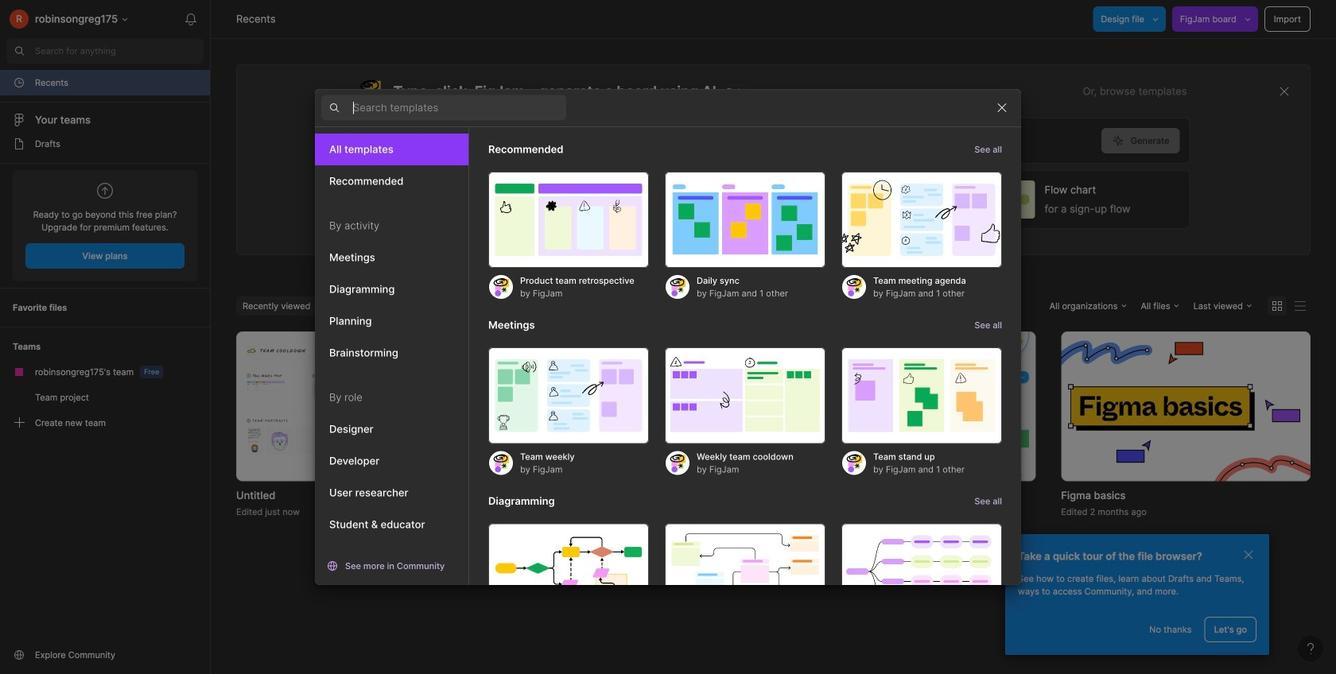 Task type: locate. For each thing, give the bounding box(es) containing it.
recent 16 image
[[13, 76, 25, 89]]

mindmap image
[[842, 524, 1002, 620]]

bell 32 image
[[178, 6, 204, 32]]

team stand up image
[[842, 348, 1002, 444]]

Ex: A weekly team meeting, starting with an ice breaker field
[[358, 119, 1102, 163]]

file thumbnail image
[[511, 332, 761, 481], [786, 332, 1036, 481], [1061, 332, 1311, 481], [244, 342, 478, 471]]

dialog
[[315, 89, 1021, 652]]

page 16 image
[[13, 138, 25, 150]]

team weekly image
[[488, 348, 649, 444]]

product team retrospective image
[[488, 172, 649, 268]]

Search templates text field
[[353, 98, 566, 117]]

diagram basics image
[[488, 524, 649, 620]]

team meeting agenda image
[[842, 172, 1002, 268]]

search 32 image
[[6, 38, 32, 64]]



Task type: vqa. For each thing, say whether or not it's contained in the screenshot.
Search templates "text field" at the left of page
yes



Task type: describe. For each thing, give the bounding box(es) containing it.
Search for anything text field
[[35, 45, 204, 57]]

weekly team cooldown image
[[665, 348, 826, 444]]

uml diagram image
[[665, 524, 826, 620]]

daily sync image
[[665, 172, 826, 268]]

community 16 image
[[13, 649, 25, 662]]



